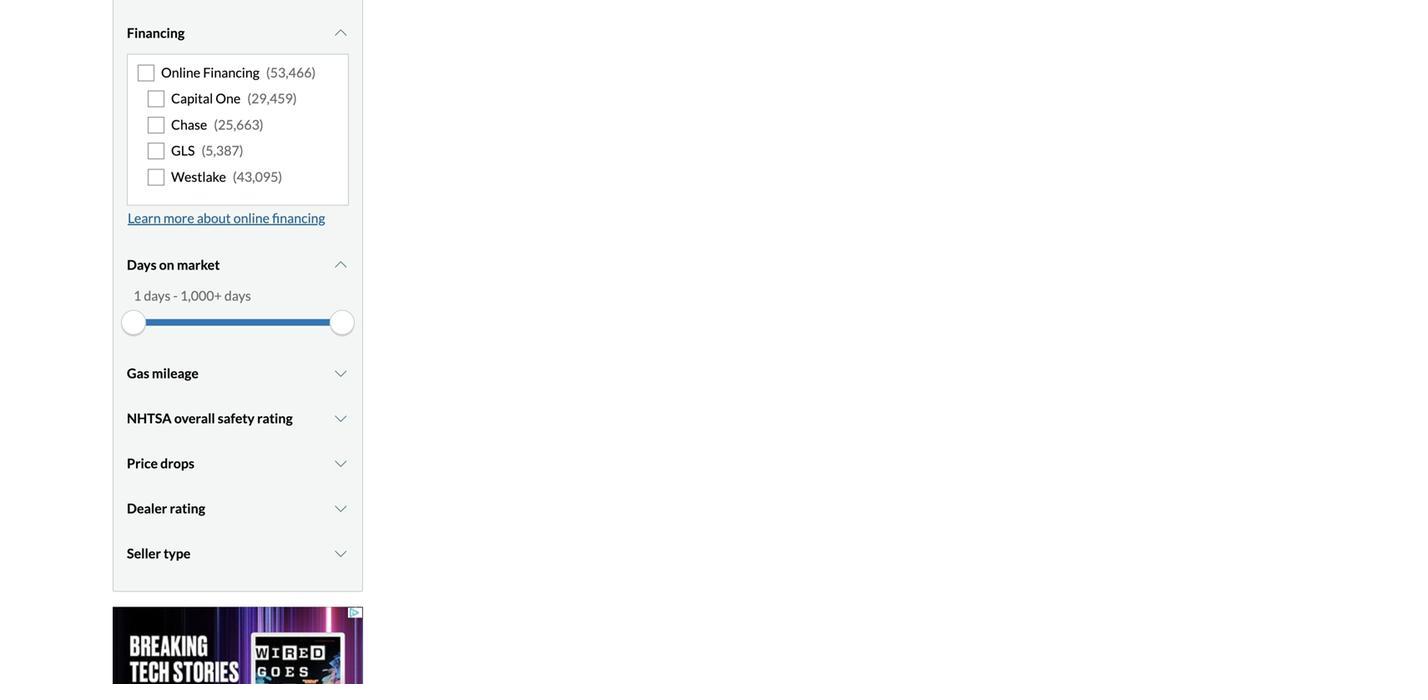 Task type: vqa. For each thing, say whether or not it's contained in the screenshot.
Chase (25,663) on the top left
yes



Task type: locate. For each thing, give the bounding box(es) containing it.
0 vertical spatial financing
[[127, 25, 185, 41]]

chevron down image inside price drops dropdown button
[[333, 457, 349, 471]]

2 chevron down image from the top
[[333, 367, 349, 380]]

0 horizontal spatial rating
[[170, 501, 205, 517]]

westlake (43,095)
[[171, 168, 282, 185]]

gas mileage button
[[127, 353, 349, 395]]

(43,095)
[[233, 168, 282, 185]]

chevron down image
[[333, 26, 349, 40], [333, 457, 349, 471], [333, 547, 349, 561]]

gls
[[171, 142, 195, 159]]

0 horizontal spatial days
[[144, 288, 171, 304]]

1 vertical spatial chevron down image
[[333, 457, 349, 471]]

3 chevron down image from the top
[[333, 547, 349, 561]]

1 vertical spatial rating
[[170, 501, 205, 517]]

1 horizontal spatial financing
[[203, 64, 260, 81]]

(53,466)
[[266, 64, 316, 81]]

(5,387)
[[202, 142, 243, 159]]

rating right the dealer
[[170, 501, 205, 517]]

financing
[[272, 210, 325, 226]]

chevron down image inside seller type 'dropdown button'
[[333, 547, 349, 561]]

2 vertical spatial chevron down image
[[333, 547, 349, 561]]

1 vertical spatial financing
[[203, 64, 260, 81]]

seller type button
[[127, 533, 349, 575]]

rating right safety
[[257, 410, 293, 427]]

1 chevron down image from the top
[[333, 258, 349, 272]]

1 chevron down image from the top
[[333, 26, 349, 40]]

1 horizontal spatial days
[[225, 288, 251, 304]]

financing up online
[[127, 25, 185, 41]]

3 chevron down image from the top
[[333, 412, 349, 425]]

days on market button
[[127, 244, 349, 286]]

0 horizontal spatial financing
[[127, 25, 185, 41]]

chevron down image for nhtsa overall safety rating
[[333, 412, 349, 425]]

chevron down image inside nhtsa overall safety rating dropdown button
[[333, 412, 349, 425]]

chevron down image inside financing dropdown button
[[333, 26, 349, 40]]

learn more about online financing
[[128, 210, 325, 226]]

on
[[159, 257, 174, 273]]

gls (5,387)
[[171, 142, 243, 159]]

chevron down image
[[333, 258, 349, 272], [333, 367, 349, 380], [333, 412, 349, 425], [333, 502, 349, 516]]

financing
[[127, 25, 185, 41], [203, 64, 260, 81]]

financing up capital one (29,459)
[[203, 64, 260, 81]]

online
[[234, 210, 270, 226]]

market
[[177, 257, 220, 273]]

chevron down image inside dealer rating dropdown button
[[333, 502, 349, 516]]

days down days on market dropdown button
[[225, 288, 251, 304]]

chevron down image for gas mileage
[[333, 367, 349, 380]]

0 vertical spatial rating
[[257, 410, 293, 427]]

nhtsa overall safety rating
[[127, 410, 293, 427]]

days
[[144, 288, 171, 304], [225, 288, 251, 304]]

days left -
[[144, 288, 171, 304]]

chevron down image for days on market
[[333, 258, 349, 272]]

rating
[[257, 410, 293, 427], [170, 501, 205, 517]]

1 horizontal spatial rating
[[257, 410, 293, 427]]

4 chevron down image from the top
[[333, 502, 349, 516]]

2 chevron down image from the top
[[333, 457, 349, 471]]

gas mileage
[[127, 365, 199, 382]]

chevron down image inside days on market dropdown button
[[333, 258, 349, 272]]

0 vertical spatial chevron down image
[[333, 26, 349, 40]]

chevron down image inside gas mileage dropdown button
[[333, 367, 349, 380]]

chevron down image for dealer rating
[[333, 502, 349, 516]]

learn more about online financing button
[[127, 206, 326, 231]]

1
[[134, 288, 141, 304]]

seller
[[127, 546, 161, 562]]

one
[[216, 90, 241, 107]]



Task type: describe. For each thing, give the bounding box(es) containing it.
chase (25,663)
[[171, 116, 264, 133]]

dealer rating button
[[127, 488, 349, 530]]

learn
[[128, 210, 161, 226]]

capital one (29,459)
[[171, 90, 297, 107]]

westlake
[[171, 168, 226, 185]]

about
[[197, 210, 231, 226]]

more
[[164, 210, 194, 226]]

nhtsa overall safety rating button
[[127, 398, 349, 440]]

-
[[173, 288, 178, 304]]

online
[[161, 64, 201, 81]]

2 days from the left
[[225, 288, 251, 304]]

gas
[[127, 365, 149, 382]]

chevron down image for financing
[[333, 26, 349, 40]]

(29,459)
[[247, 90, 297, 107]]

1,000+
[[180, 288, 222, 304]]

capital
[[171, 90, 213, 107]]

mileage
[[152, 365, 199, 382]]

price
[[127, 455, 158, 472]]

days on market
[[127, 257, 220, 273]]

chevron down image for price drops
[[333, 457, 349, 471]]

safety
[[218, 410, 255, 427]]

drops
[[160, 455, 195, 472]]

1 days - 1,000+ days
[[134, 288, 251, 304]]

1 days from the left
[[144, 288, 171, 304]]

price drops button
[[127, 443, 349, 485]]

overall
[[174, 410, 215, 427]]

chase
[[171, 116, 207, 133]]

(25,663)
[[214, 116, 264, 133]]

financing inside dropdown button
[[127, 25, 185, 41]]

dealer rating
[[127, 501, 205, 517]]

chevron down image for seller type
[[333, 547, 349, 561]]

seller type
[[127, 546, 191, 562]]

dealer
[[127, 501, 167, 517]]

online financing (53,466)
[[161, 64, 316, 81]]

financing button
[[127, 12, 349, 54]]

price drops
[[127, 455, 195, 472]]

type
[[164, 546, 191, 562]]

advertisement region
[[113, 607, 363, 685]]

days
[[127, 257, 157, 273]]

nhtsa
[[127, 410, 172, 427]]



